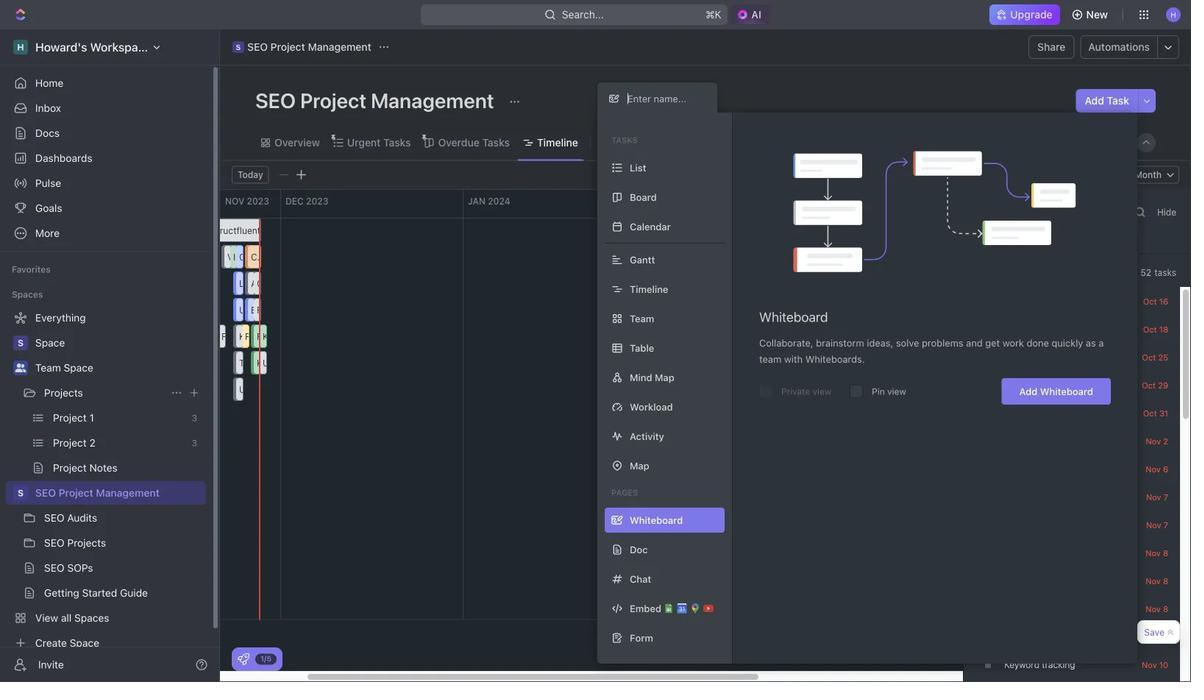 Task type: vqa. For each thing, say whether or not it's contained in the screenshot.


Task type: describe. For each thing, give the bounding box(es) containing it.
quickly
[[1052, 337, 1083, 348]]

1 vertical spatial project
[[300, 88, 366, 112]]

1 7 from the top
[[1164, 492, 1168, 502]]

s for s
[[18, 488, 24, 498]]

low-
[[1079, 631, 1097, 642]]

52 tasks
[[1141, 267, 1177, 278]]

elevate marketing
[[1004, 380, 1077, 390]]

oct 31
[[1143, 408, 1168, 418]]

10
[[1160, 660, 1168, 670]]

share
[[1038, 41, 1066, 53]]

6
[[1163, 464, 1168, 474]]

workload
[[630, 401, 673, 412]]

18
[[1159, 324, 1168, 334]]

1 horizontal spatial seo project management
[[255, 88, 499, 112]]

1 horizontal spatial map
[[655, 372, 675, 383]]

space
[[64, 362, 93, 374]]

1/5
[[260, 655, 272, 663]]

oct 29
[[1142, 380, 1168, 390]]

private view
[[781, 386, 832, 397]]

tasks up list
[[611, 135, 638, 145]]

overdue tasks
[[438, 136, 510, 149]]

constructfluent link
[[171, 218, 261, 242]]

nov 9
[[1146, 632, 1168, 642]]

inbox
[[35, 102, 61, 114]]

projects
[[44, 387, 83, 399]]

mind map
[[630, 372, 675, 383]]

brainstorm
[[816, 337, 864, 348]]

1 8 from the top
[[1163, 548, 1168, 558]]

add for add task
[[1085, 95, 1104, 107]]

hide
[[1157, 207, 1177, 217]]

search...
[[562, 8, 604, 21]]

1 nov 8 from the top
[[1146, 548, 1168, 558]]

pin
[[872, 386, 885, 397]]

projects link
[[44, 381, 165, 405]]

solve
[[896, 337, 919, 348]]

constructfluent
[[195, 225, 260, 235]]

0 horizontal spatial map
[[630, 460, 650, 471]]

management inside tree
[[96, 487, 160, 499]]

timeline link
[[534, 132, 578, 153]]

oct 25
[[1142, 352, 1168, 362]]

form
[[630, 632, 653, 643]]

overview link
[[272, 132, 320, 153]]

oct for oct 31
[[1143, 408, 1157, 418]]

view
[[616, 136, 639, 149]]

marketing
[[1036, 380, 1077, 390]]

tree inside 'sidebar' navigation
[[6, 306, 206, 655]]

mind
[[630, 372, 652, 383]]

inbox link
[[6, 96, 206, 120]]

private
[[781, 386, 810, 397]]

invite
[[38, 659, 64, 671]]

pages
[[611, 488, 638, 497]]

2 8 from the top
[[1163, 576, 1168, 586]]

nov 2
[[1146, 436, 1168, 446]]

add task
[[1085, 95, 1129, 107]]

competitors'
[[1024, 631, 1076, 642]]

3 nov 8 from the top
[[1146, 604, 1168, 614]]

add task button
[[1076, 89, 1138, 113]]

add whiteboard
[[1020, 386, 1093, 397]]

1 vertical spatial seo
[[255, 88, 296, 112]]

1 vertical spatial management
[[371, 88, 494, 112]]

board
[[630, 192, 657, 203]]

urgent tasks
[[347, 136, 411, 149]]

embed
[[630, 603, 662, 614]]

oct for oct 25
[[1142, 352, 1156, 362]]

competition
[[1097, 631, 1146, 642]]

goals
[[35, 202, 62, 214]]

s for s seo project management
[[236, 43, 241, 51]]

0 horizontal spatial timeline
[[537, 136, 578, 149]]

Enter name... field
[[626, 92, 706, 105]]

docs
[[35, 127, 60, 139]]

table
[[630, 343, 654, 354]]

keyword tracking
[[1004, 659, 1075, 670]]

team
[[759, 354, 782, 365]]

get
[[985, 337, 1000, 348]]

automations button
[[1081, 36, 1157, 58]]

tracking
[[1042, 659, 1075, 670]]

new button
[[1066, 3, 1117, 26]]

team for team space
[[35, 362, 61, 374]]

oct 18
[[1143, 324, 1168, 334]]

calendar
[[630, 221, 671, 232]]

onboarding checklist button image
[[238, 653, 249, 665]]

view button
[[597, 132, 645, 153]]

view button
[[597, 125, 645, 160]]

topics
[[1148, 631, 1173, 642]]

onboarding checklist button element
[[238, 653, 249, 665]]

1 nov 7 from the top
[[1146, 492, 1168, 502]]

gantt
[[630, 254, 655, 265]]

overdue tasks link
[[435, 132, 510, 153]]

seo project management, , element inside 'sidebar' navigation
[[13, 486, 28, 500]]

seo project management link
[[35, 481, 203, 505]]

2 nov 8 from the top
[[1146, 576, 1168, 586]]

tasks inside overdue tasks link
[[482, 136, 510, 149]]

seo project management inside 'sidebar' navigation
[[35, 487, 160, 499]]

list
[[630, 162, 646, 173]]



Task type: locate. For each thing, give the bounding box(es) containing it.
seo project management
[[255, 88, 499, 112], [35, 487, 160, 499]]

add up buzzmarket
[[1020, 386, 1038, 397]]

1 vertical spatial s
[[18, 488, 24, 498]]

0 vertical spatial project
[[271, 41, 305, 53]]

0 vertical spatial seo project management, , element
[[233, 41, 244, 53]]

overdue
[[438, 136, 480, 149], [1048, 235, 1086, 246]]

1 horizontal spatial team
[[630, 313, 654, 324]]

dashboards link
[[6, 146, 206, 170]]

2 vertical spatial seo
[[35, 487, 56, 499]]

unscheduled
[[979, 235, 1037, 246]]

2 vertical spatial 8
[[1163, 604, 1168, 614]]

2 view from the left
[[888, 386, 906, 397]]

0 vertical spatial team
[[630, 313, 654, 324]]

0 horizontal spatial overdue
[[438, 136, 480, 149]]

search
[[956, 136, 990, 149]]

tasks up unscheduled
[[979, 204, 1012, 220]]

0 vertical spatial whiteboard
[[759, 309, 828, 325]]

0 horizontal spatial s
[[18, 488, 24, 498]]

view for pin view
[[888, 386, 906, 397]]

collaborate, brainstorm ideas, solve problems and get work done quickly as a team with whiteboards.
[[759, 337, 1104, 365]]

sidebar navigation
[[0, 29, 220, 682]]

problems
[[922, 337, 964, 348]]

today button
[[232, 166, 269, 184]]

career page
[[1004, 352, 1055, 362]]

oct for oct 16
[[1143, 297, 1157, 306]]

doc
[[630, 544, 648, 555]]

spaces
[[12, 289, 43, 299]]

1 vertical spatial add
[[1020, 386, 1038, 397]]

oct 16
[[1143, 297, 1168, 306]]

0 vertical spatial timeline
[[537, 136, 578, 149]]

whiteboards.
[[806, 354, 865, 365]]

team space link
[[35, 356, 203, 380]]

automations
[[1089, 41, 1150, 53]]

pulse
[[35, 177, 61, 189]]

pulse link
[[6, 171, 206, 195]]

save
[[1144, 627, 1165, 637]]

1 vertical spatial whiteboard
[[1040, 386, 1093, 397]]

view for private view
[[813, 386, 832, 397]]

timeline
[[537, 136, 578, 149], [630, 284, 668, 295]]

16
[[1159, 297, 1168, 306]]

oct left the '31'
[[1143, 408, 1157, 418]]

1 horizontal spatial overdue
[[1048, 235, 1086, 246]]

0 horizontal spatial add
[[1020, 386, 1038, 397]]

work
[[1003, 337, 1024, 348]]

tasks
[[611, 135, 638, 145], [383, 136, 411, 149], [482, 136, 510, 149], [979, 204, 1012, 220]]

2 vertical spatial management
[[96, 487, 160, 499]]

management
[[308, 41, 371, 53], [371, 88, 494, 112], [96, 487, 160, 499]]

0 horizontal spatial team
[[35, 362, 61, 374]]

0 vertical spatial overdue
[[438, 136, 480, 149]]

tree containing team space
[[6, 306, 206, 655]]

0 vertical spatial nov 8
[[1146, 548, 1168, 558]]

upgrade link
[[990, 4, 1060, 25]]

buzzmarket
[[1004, 408, 1053, 418]]

add left task
[[1085, 95, 1104, 107]]

timeline left view dropdown button
[[537, 136, 578, 149]]

s
[[236, 43, 241, 51], [18, 488, 24, 498]]

1 horizontal spatial view
[[888, 386, 906, 397]]

oct
[[1143, 297, 1157, 306], [1143, 324, 1157, 334], [1142, 352, 1156, 362], [1142, 380, 1156, 390], [1143, 408, 1157, 418]]

tasks right urgent
[[383, 136, 411, 149]]

0 horizontal spatial seo project management
[[35, 487, 160, 499]]

team right the user group image
[[35, 362, 61, 374]]

2
[[1164, 436, 1168, 446]]

9
[[1163, 632, 1168, 642]]

1 view from the left
[[813, 386, 832, 397]]

1 horizontal spatial s
[[236, 43, 241, 51]]

1 vertical spatial seo project management
[[35, 487, 160, 499]]

s seo project management
[[236, 41, 371, 53]]

29
[[1158, 380, 1168, 390]]

tasks left timeline link
[[482, 136, 510, 149]]

2 vertical spatial nov 8
[[1146, 604, 1168, 614]]

1 vertical spatial map
[[630, 460, 650, 471]]

1 vertical spatial overdue
[[1048, 235, 1086, 246]]

ideas,
[[867, 337, 893, 348]]

team for team
[[630, 313, 654, 324]]

oct for oct 29
[[1142, 380, 1156, 390]]

2 7 from the top
[[1164, 520, 1168, 530]]

goals link
[[6, 196, 206, 220]]

team space
[[35, 362, 93, 374]]

project inside seo project management link
[[59, 487, 93, 499]]

0 vertical spatial nov 7
[[1146, 492, 1168, 502]]

add for add whiteboard
[[1020, 386, 1038, 397]]

share button
[[1029, 35, 1075, 59]]

tree
[[6, 306, 206, 655]]

52
[[1141, 267, 1152, 278]]

whiteboard down page
[[1040, 386, 1093, 397]]

0 vertical spatial add
[[1085, 95, 1104, 107]]

nov 8
[[1146, 548, 1168, 558], [1146, 576, 1168, 586], [1146, 604, 1168, 614]]

timeline down gantt
[[630, 284, 668, 295]]

collaborate,
[[759, 337, 813, 348]]

0 vertical spatial s
[[236, 43, 241, 51]]

nov 10
[[1142, 660, 1168, 670]]

7
[[1164, 492, 1168, 502], [1164, 520, 1168, 530]]

s inside s seo project management
[[236, 43, 241, 51]]

oct left "25"
[[1142, 352, 1156, 362]]

seo project management, , element
[[233, 41, 244, 53], [13, 486, 28, 500]]

0 vertical spatial map
[[655, 372, 675, 383]]

seo inside tree
[[35, 487, 56, 499]]

1 vertical spatial team
[[35, 362, 61, 374]]

favorites button
[[6, 260, 56, 278]]

today
[[238, 170, 263, 180]]

as
[[1086, 337, 1096, 348]]

31
[[1160, 408, 1168, 418]]

add inside 'button'
[[1085, 95, 1104, 107]]

view right pin at the bottom right of page
[[888, 386, 906, 397]]

docs link
[[6, 121, 206, 145]]

0 horizontal spatial seo project management, , element
[[13, 486, 28, 500]]

0 vertical spatial 8
[[1163, 548, 1168, 558]]

1 vertical spatial nov 8
[[1146, 576, 1168, 586]]

1 horizontal spatial add
[[1085, 95, 1104, 107]]

team up table
[[630, 313, 654, 324]]

overview
[[274, 136, 320, 149]]

1 horizontal spatial timeline
[[630, 284, 668, 295]]

team inside 'sidebar' navigation
[[35, 362, 61, 374]]

s inside tree
[[18, 488, 24, 498]]

view right private
[[813, 386, 832, 397]]

with
[[784, 354, 803, 365]]

tasks inside urgent tasks link
[[383, 136, 411, 149]]

overdue for overdue
[[1048, 235, 1086, 246]]

oct left 18
[[1143, 324, 1157, 334]]

map
[[655, 372, 675, 383], [630, 460, 650, 471]]

hide button
[[1153, 203, 1181, 221]]

0 vertical spatial seo project management
[[255, 88, 499, 112]]

1 horizontal spatial whiteboard
[[1040, 386, 1093, 397]]

done
[[1027, 337, 1049, 348]]

user group image
[[15, 363, 26, 372]]

chat
[[630, 574, 651, 585]]

1 vertical spatial 8
[[1163, 576, 1168, 586]]

oct left 29
[[1142, 380, 1156, 390]]

urgent tasks link
[[344, 132, 411, 153]]

3 8 from the top
[[1163, 604, 1168, 614]]

1 vertical spatial seo project management, , element
[[13, 486, 28, 500]]

task
[[1107, 95, 1129, 107]]

1 horizontal spatial seo project management, , element
[[233, 41, 244, 53]]

overdue for overdue tasks
[[438, 136, 480, 149]]

2 nov 7 from the top
[[1146, 520, 1168, 530]]

1 vertical spatial nov 7
[[1146, 520, 1168, 530]]

oct left '16'
[[1143, 297, 1157, 306]]

tasks
[[1155, 267, 1177, 278]]

career
[[1004, 352, 1032, 362]]

whiteboard up collaborate,
[[759, 309, 828, 325]]

0 horizontal spatial view
[[813, 386, 832, 397]]

map right mind
[[655, 372, 675, 383]]

whiteboard
[[759, 309, 828, 325], [1040, 386, 1093, 397]]

keyword
[[1004, 659, 1040, 670]]

search button
[[937, 132, 994, 153]]

0 horizontal spatial whiteboard
[[759, 309, 828, 325]]

home
[[35, 77, 63, 89]]

1 vertical spatial 7
[[1164, 520, 1168, 530]]

find
[[1004, 631, 1022, 642]]

add
[[1085, 95, 1104, 107], [1020, 386, 1038, 397]]

pin view
[[872, 386, 906, 397]]

find competitors' low-competition topics
[[1004, 631, 1173, 642]]

oct for oct 18
[[1143, 324, 1157, 334]]

map down activity
[[630, 460, 650, 471]]

activity
[[630, 431, 664, 442]]

0 vertical spatial 7
[[1164, 492, 1168, 502]]

a
[[1099, 337, 1104, 348]]

2 vertical spatial project
[[59, 487, 93, 499]]

new
[[1087, 8, 1108, 21]]

⌘k
[[706, 8, 722, 21]]

urgent
[[347, 136, 381, 149]]

0 vertical spatial management
[[308, 41, 371, 53]]

0 vertical spatial seo
[[247, 41, 268, 53]]

1 vertical spatial timeline
[[630, 284, 668, 295]]



